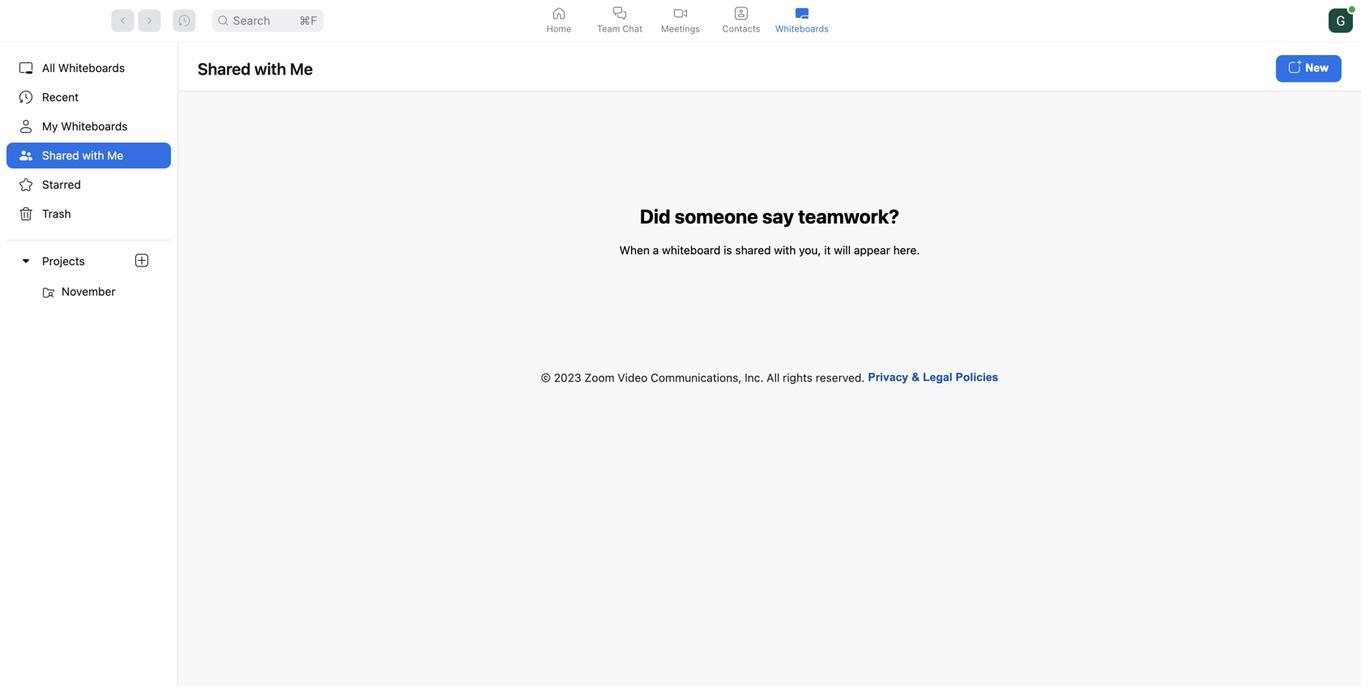 Task type: describe. For each thing, give the bounding box(es) containing it.
⌘f
[[299, 14, 317, 28]]

team chat
[[597, 24, 643, 34]]

tab list containing home
[[529, 0, 833, 41]]

whiteboard small image
[[796, 7, 809, 20]]

whiteboards button
[[772, 0, 833, 41]]

search
[[233, 14, 270, 28]]

team
[[597, 24, 620, 34]]

meetings
[[661, 24, 700, 34]]

home small image
[[553, 7, 566, 20]]

whiteboards
[[776, 24, 829, 34]]

home small image
[[553, 7, 566, 20]]



Task type: locate. For each thing, give the bounding box(es) containing it.
team chat image
[[613, 7, 626, 20], [613, 7, 626, 20]]

video on image
[[674, 7, 687, 20], [674, 7, 687, 20]]

contacts
[[722, 24, 761, 34]]

contacts button
[[711, 0, 772, 41]]

avatar image
[[1329, 9, 1353, 33]]

home button
[[529, 0, 590, 41]]

home
[[547, 24, 572, 34]]

meetings button
[[650, 0, 711, 41]]

whiteboard small image
[[796, 7, 809, 20]]

profile contact image
[[735, 7, 748, 20], [735, 7, 748, 20]]

tab list
[[529, 0, 833, 41]]

team chat button
[[590, 0, 650, 41]]

chat
[[623, 24, 643, 34]]

magnifier image
[[218, 16, 228, 26], [218, 16, 228, 26]]

online image
[[1349, 6, 1356, 13], [1349, 6, 1356, 13]]



Task type: vqa. For each thing, say whether or not it's contained in the screenshot.
Plus Small icon
no



